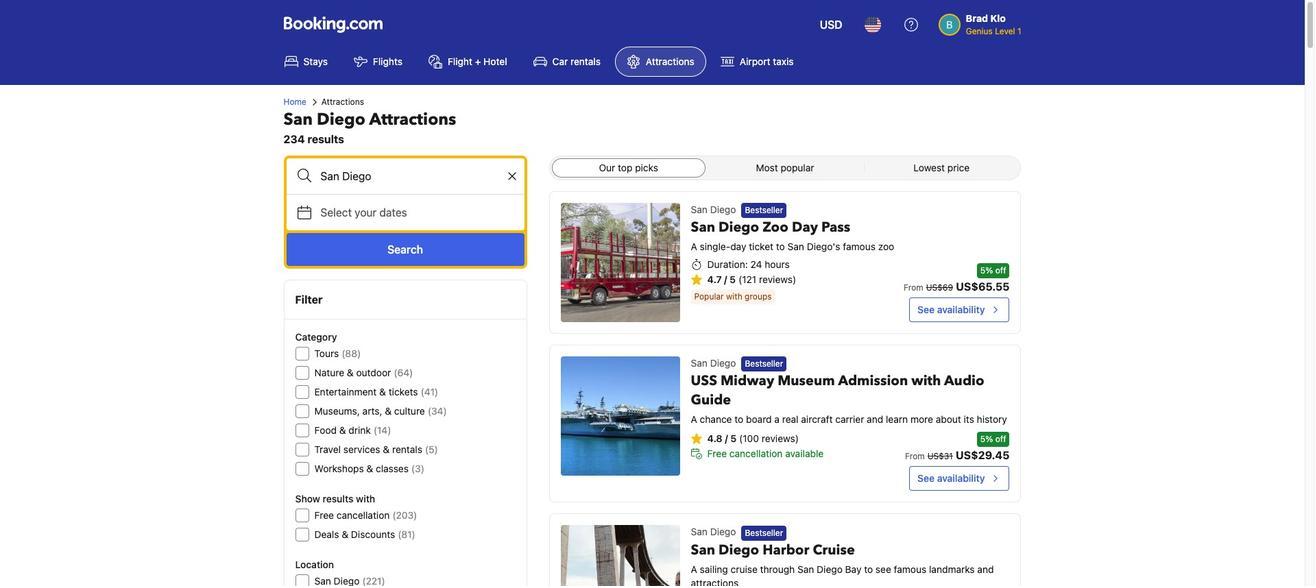Task type: locate. For each thing, give the bounding box(es) containing it.
diego right home link
[[317, 108, 365, 131]]

1 horizontal spatial to
[[776, 241, 785, 253]]

& right the deals at the left bottom of the page
[[342, 529, 348, 540]]

results down workshops
[[323, 493, 353, 505]]

cancellation for available
[[729, 448, 783, 460]]

2 vertical spatial attractions
[[369, 108, 456, 131]]

3 bestseller from the top
[[745, 528, 783, 538]]

cancellation down 4.8 / 5 (100 reviews)
[[729, 448, 783, 460]]

your account menu brad klo genius level 1 element
[[938, 6, 1027, 38]]

availability for uss midway museum admission with audio guide
[[937, 473, 985, 484]]

off
[[995, 265, 1006, 276], [995, 434, 1006, 445]]

and right the 'landmarks'
[[977, 563, 994, 575]]

day
[[730, 241, 746, 253]]

see down us$31
[[917, 473, 935, 484]]

availability for san diego zoo day pass
[[937, 304, 985, 315]]

/ for 4.8
[[725, 433, 728, 445]]

services
[[343, 444, 380, 455]]

5 left (121 at top
[[730, 274, 736, 285]]

0 vertical spatial reviews)
[[759, 274, 796, 285]]

& for discounts
[[342, 529, 348, 540]]

san diego zoo day pass image
[[561, 203, 680, 322]]

1 vertical spatial off
[[995, 434, 1006, 445]]

bay
[[845, 563, 861, 575]]

famous right see
[[894, 563, 926, 575]]

0 vertical spatial off
[[995, 265, 1006, 276]]

1 vertical spatial and
[[977, 563, 994, 575]]

1 5% from the top
[[980, 265, 993, 276]]

5%
[[980, 265, 993, 276], [980, 434, 993, 445]]

3 a from the top
[[691, 563, 697, 575]]

& down the travel services & rentals (5)
[[366, 463, 373, 474]]

1 vertical spatial /
[[725, 433, 728, 445]]

a left single-
[[691, 241, 697, 253]]

rentals right car
[[570, 56, 601, 67]]

diego up single-
[[710, 204, 736, 215]]

home link
[[284, 96, 306, 108]]

results right '234'
[[307, 133, 344, 145]]

0 vertical spatial rentals
[[570, 56, 601, 67]]

famous inside san diego zoo day pass a single-day ticket to san diego's famous zoo
[[843, 241, 876, 253]]

1 vertical spatial 5
[[730, 433, 736, 445]]

off down history
[[995, 434, 1006, 445]]

zoo
[[878, 241, 894, 253]]

flight
[[448, 56, 472, 67]]

1 horizontal spatial cancellation
[[729, 448, 783, 460]]

rentals up (3)
[[392, 444, 422, 455]]

outdoor
[[356, 367, 391, 378]]

a
[[691, 241, 697, 253], [691, 414, 697, 425], [691, 563, 697, 575]]

see for pass
[[917, 304, 935, 315]]

3 san diego from the top
[[691, 526, 736, 538]]

reviews) for 4.8 / 5 (100 reviews)
[[762, 433, 799, 445]]

cancellation up deals & discounts (81) in the bottom left of the page
[[337, 509, 390, 521]]

see down us$69
[[917, 304, 935, 315]]

0 horizontal spatial famous
[[843, 241, 876, 253]]

attractions
[[691, 577, 739, 586]]

guide
[[691, 391, 731, 410]]

history
[[977, 414, 1007, 425]]

0 horizontal spatial cancellation
[[337, 509, 390, 521]]

2 horizontal spatial to
[[864, 563, 873, 575]]

with left audio
[[911, 372, 941, 390]]

0 vertical spatial to
[[776, 241, 785, 253]]

cruise
[[731, 563, 758, 575]]

hours
[[765, 259, 790, 270]]

5% off from us$69 us$65.55
[[904, 265, 1010, 293]]

0 vertical spatial famous
[[843, 241, 876, 253]]

from left us$69
[[904, 282, 923, 293]]

(88)
[[342, 348, 361, 359]]

2 off from the top
[[995, 434, 1006, 445]]

see availability
[[917, 304, 985, 315], [917, 473, 985, 484]]

from inside 5% off from us$31 us$29.45
[[905, 451, 925, 462]]

and inside uss midway museum admission with audio guide a chance to board a real aircraft carrier and learn more about its history
[[867, 414, 883, 425]]

off up the us$65.55
[[995, 265, 1006, 276]]

diego inside san diego zoo day pass a single-day ticket to san diego's famous zoo
[[719, 218, 759, 237]]

2 vertical spatial to
[[864, 563, 873, 575]]

usd
[[820, 19, 842, 31]]

diego up uss
[[710, 357, 736, 369]]

availability down us$31
[[937, 473, 985, 484]]

0 vertical spatial see
[[917, 304, 935, 315]]

reviews) for 4.7 / 5 (121 reviews)
[[759, 274, 796, 285]]

from for with
[[905, 451, 925, 462]]

a left "sailing"
[[691, 563, 697, 575]]

see
[[917, 304, 935, 315], [917, 473, 935, 484]]

through
[[760, 563, 795, 575]]

more
[[910, 414, 933, 425]]

see availability down us$69
[[917, 304, 985, 315]]

0 vertical spatial /
[[724, 274, 727, 285]]

1 vertical spatial rentals
[[392, 444, 422, 455]]

& left drink
[[339, 424, 346, 436]]

tickets
[[389, 386, 418, 398]]

2 vertical spatial a
[[691, 563, 697, 575]]

& down the (88)
[[347, 367, 354, 378]]

booking.com image
[[284, 16, 382, 33]]

0 horizontal spatial free
[[314, 509, 334, 521]]

san diego up "sailing"
[[691, 526, 736, 538]]

0 vertical spatial see availability
[[917, 304, 985, 315]]

234
[[284, 133, 305, 145]]

0 vertical spatial from
[[904, 282, 923, 293]]

& down (14)
[[383, 444, 390, 455]]

1 vertical spatial availability
[[937, 473, 985, 484]]

san diego up uss
[[691, 357, 736, 369]]

1 horizontal spatial and
[[977, 563, 994, 575]]

(203)
[[392, 509, 417, 521]]

san
[[284, 108, 313, 131], [691, 204, 708, 215], [691, 218, 715, 237], [787, 241, 804, 253], [691, 357, 708, 369], [691, 526, 708, 538], [691, 541, 715, 559], [797, 563, 814, 575]]

5% inside 5% off from us$31 us$29.45
[[980, 434, 993, 445]]

0 vertical spatial san diego
[[691, 204, 736, 215]]

nature & outdoor (64)
[[314, 367, 413, 378]]

1 horizontal spatial attractions
[[369, 108, 456, 131]]

0 vertical spatial availability
[[937, 304, 985, 315]]

0 vertical spatial results
[[307, 133, 344, 145]]

available
[[785, 448, 824, 460]]

0 vertical spatial a
[[691, 241, 697, 253]]

reviews) down hours
[[759, 274, 796, 285]]

stays
[[303, 56, 328, 67]]

0 vertical spatial and
[[867, 414, 883, 425]]

to for midway
[[735, 414, 743, 425]]

to inside san diego zoo day pass a single-day ticket to san diego's famous zoo
[[776, 241, 785, 253]]

workshops
[[314, 463, 364, 474]]

lowest
[[914, 162, 945, 173]]

0 vertical spatial bestseller
[[745, 205, 783, 216]]

select
[[321, 206, 352, 219]]

1 vertical spatial cancellation
[[337, 509, 390, 521]]

to left board
[[735, 414, 743, 425]]

1 vertical spatial a
[[691, 414, 697, 425]]

with down (121 at top
[[726, 292, 742, 302]]

2 see from the top
[[917, 473, 935, 484]]

1 vertical spatial to
[[735, 414, 743, 425]]

1 availability from the top
[[937, 304, 985, 315]]

car rentals link
[[521, 47, 612, 77]]

off for san diego zoo day pass
[[995, 265, 1006, 276]]

bestseller up midway
[[745, 359, 783, 369]]

1 see from the top
[[917, 304, 935, 315]]

san diego up single-
[[691, 204, 736, 215]]

bestseller
[[745, 205, 783, 216], [745, 359, 783, 369], [745, 528, 783, 538]]

a left chance
[[691, 414, 697, 425]]

usd button
[[811, 8, 851, 41]]

(5)
[[425, 444, 438, 455]]

1 san diego from the top
[[691, 204, 736, 215]]

& for classes
[[366, 463, 373, 474]]

1 vertical spatial free
[[314, 509, 334, 521]]

1 vertical spatial see availability
[[917, 473, 985, 484]]

0 vertical spatial free
[[707, 448, 727, 460]]

2 vertical spatial with
[[356, 493, 375, 505]]

and left the learn
[[867, 414, 883, 425]]

with up free cancellation (203)
[[356, 493, 375, 505]]

cruise
[[813, 541, 855, 559]]

diego up day
[[719, 218, 759, 237]]

2 a from the top
[[691, 414, 697, 425]]

& up museums, arts, & culture (34)
[[379, 386, 386, 398]]

1 vertical spatial famous
[[894, 563, 926, 575]]

san diego harbor cruise a sailing cruise through san diego bay to see famous landmarks and attractions
[[691, 541, 994, 586]]

midway
[[721, 372, 774, 390]]

0 horizontal spatial attractions
[[321, 97, 364, 107]]

learn
[[886, 414, 908, 425]]

0 horizontal spatial with
[[356, 493, 375, 505]]

(121
[[738, 274, 756, 285]]

1 vertical spatial from
[[905, 451, 925, 462]]

& right arts,
[[385, 405, 392, 417]]

1 vertical spatial 5%
[[980, 434, 993, 445]]

free up the deals at the left bottom of the page
[[314, 509, 334, 521]]

1 vertical spatial san diego
[[691, 357, 736, 369]]

attractions inside san diego attractions 234 results
[[369, 108, 456, 131]]

airport taxis link
[[709, 47, 805, 77]]

duration:
[[707, 259, 748, 270]]

food & drink (14)
[[314, 424, 391, 436]]

pass
[[821, 218, 850, 237]]

1 a from the top
[[691, 241, 697, 253]]

5 left (100
[[730, 433, 736, 445]]

deals
[[314, 529, 339, 540]]

2 san diego from the top
[[691, 357, 736, 369]]

and for admission
[[867, 414, 883, 425]]

0 horizontal spatial to
[[735, 414, 743, 425]]

5 for 4.8 / 5
[[730, 433, 736, 445]]

2 vertical spatial bestseller
[[745, 528, 783, 538]]

famous left zoo
[[843, 241, 876, 253]]

with inside uss midway museum admission with audio guide a chance to board a real aircraft carrier and learn more about its history
[[911, 372, 941, 390]]

5 for 4.7 / 5
[[730, 274, 736, 285]]

dates
[[379, 206, 407, 219]]

free down 4.8
[[707, 448, 727, 460]]

1 horizontal spatial free
[[707, 448, 727, 460]]

us$29.45
[[956, 449, 1010, 462]]

availability down us$69
[[937, 304, 985, 315]]

show results with
[[295, 493, 375, 505]]

0 vertical spatial cancellation
[[729, 448, 783, 460]]

to up hours
[[776, 241, 785, 253]]

off inside 5% off from us$69 us$65.55
[[995, 265, 1006, 276]]

free for free cancellation available
[[707, 448, 727, 460]]

to inside san diego harbor cruise a sailing cruise through san diego bay to see famous landmarks and attractions
[[864, 563, 873, 575]]

bestseller up the zoo
[[745, 205, 783, 216]]

2 5% from the top
[[980, 434, 993, 445]]

from left us$31
[[905, 451, 925, 462]]

results inside san diego attractions 234 results
[[307, 133, 344, 145]]

see availability down us$31
[[917, 473, 985, 484]]

1 vertical spatial attractions
[[321, 97, 364, 107]]

most popular
[[756, 162, 814, 173]]

free cancellation (203)
[[314, 509, 417, 521]]

1 vertical spatial reviews)
[[762, 433, 799, 445]]

bestseller for harbor
[[745, 528, 783, 538]]

/ right 4.7 at right
[[724, 274, 727, 285]]

to left see
[[864, 563, 873, 575]]

classes
[[376, 463, 409, 474]]

2 see availability from the top
[[917, 473, 985, 484]]

5% inside 5% off from us$69 us$65.55
[[980, 265, 993, 276]]

us$69
[[926, 282, 953, 293]]

1 horizontal spatial rentals
[[570, 56, 601, 67]]

san diego zoo day pass a single-day ticket to san diego's famous zoo
[[691, 218, 894, 253]]

and
[[867, 414, 883, 425], [977, 563, 994, 575]]

from inside 5% off from us$69 us$65.55
[[904, 282, 923, 293]]

2 bestseller from the top
[[745, 359, 783, 369]]

1 vertical spatial see
[[917, 473, 935, 484]]

1 vertical spatial bestseller
[[745, 359, 783, 369]]

reviews) down a
[[762, 433, 799, 445]]

bestseller up harbor
[[745, 528, 783, 538]]

1 horizontal spatial famous
[[894, 563, 926, 575]]

a inside san diego harbor cruise a sailing cruise through san diego bay to see famous landmarks and attractions
[[691, 563, 697, 575]]

off inside 5% off from us$31 us$29.45
[[995, 434, 1006, 445]]

2 horizontal spatial attractions
[[646, 56, 694, 67]]

klo
[[990, 12, 1006, 24]]

1 vertical spatial with
[[911, 372, 941, 390]]

museums, arts, & culture (34)
[[314, 405, 447, 417]]

duration: 24 hours
[[707, 259, 790, 270]]

uss midway museum admission with audio guide image
[[561, 357, 680, 476]]

a inside san diego zoo day pass a single-day ticket to san diego's famous zoo
[[691, 241, 697, 253]]

1 see availability from the top
[[917, 304, 985, 315]]

5% up the us$65.55
[[980, 265, 993, 276]]

1 bestseller from the top
[[745, 205, 783, 216]]

and inside san diego harbor cruise a sailing cruise through san diego bay to see famous landmarks and attractions
[[977, 563, 994, 575]]

see availability for san diego zoo day pass
[[917, 304, 985, 315]]

bestseller for zoo
[[745, 205, 783, 216]]

1 off from the top
[[995, 265, 1006, 276]]

nature
[[314, 367, 344, 378]]

sailing
[[700, 563, 728, 575]]

to inside uss midway museum admission with audio guide a chance to board a real aircraft carrier and learn more about its history
[[735, 414, 743, 425]]

2 horizontal spatial with
[[911, 372, 941, 390]]

/ right 4.8
[[725, 433, 728, 445]]

from
[[904, 282, 923, 293], [905, 451, 925, 462]]

0 vertical spatial 5
[[730, 274, 736, 285]]

0 horizontal spatial and
[[867, 414, 883, 425]]

0 vertical spatial 5%
[[980, 265, 993, 276]]

1 horizontal spatial with
[[726, 292, 742, 302]]

&
[[347, 367, 354, 378], [379, 386, 386, 398], [385, 405, 392, 417], [339, 424, 346, 436], [383, 444, 390, 455], [366, 463, 373, 474], [342, 529, 348, 540]]

5% up us$29.45
[[980, 434, 993, 445]]

rentals
[[570, 56, 601, 67], [392, 444, 422, 455]]

free
[[707, 448, 727, 460], [314, 509, 334, 521]]

with
[[726, 292, 742, 302], [911, 372, 941, 390], [356, 493, 375, 505]]

picks
[[635, 162, 658, 173]]

2 availability from the top
[[937, 473, 985, 484]]

discounts
[[351, 529, 395, 540]]

2 vertical spatial san diego
[[691, 526, 736, 538]]



Task type: describe. For each thing, give the bounding box(es) containing it.
food
[[314, 424, 337, 436]]

airport
[[740, 56, 770, 67]]

flights link
[[342, 47, 414, 77]]

(64)
[[394, 367, 413, 378]]

see
[[876, 563, 891, 575]]

about
[[936, 414, 961, 425]]

4.8 / 5 (100 reviews)
[[707, 433, 799, 445]]

airport taxis
[[740, 56, 794, 67]]

24
[[750, 259, 762, 270]]

flight + hotel link
[[417, 47, 519, 77]]

& for tickets
[[379, 386, 386, 398]]

san diego for san diego zoo day pass
[[691, 204, 736, 215]]

(14)
[[374, 424, 391, 436]]

our top picks
[[599, 162, 658, 173]]

san diego for uss midway museum admission with audio guide
[[691, 357, 736, 369]]

1 vertical spatial results
[[323, 493, 353, 505]]

Where are you going? search field
[[286, 158, 524, 194]]

category
[[295, 331, 337, 343]]

attractions link
[[615, 47, 706, 77]]

brad
[[966, 12, 988, 24]]

drink
[[349, 424, 371, 436]]

see for with
[[917, 473, 935, 484]]

carrier
[[835, 414, 864, 425]]

san inside san diego attractions 234 results
[[284, 108, 313, 131]]

diego's
[[807, 241, 840, 253]]

your
[[355, 206, 377, 219]]

chance
[[700, 414, 732, 425]]

(41)
[[421, 386, 438, 398]]

museum
[[778, 372, 835, 390]]

home
[[284, 97, 306, 107]]

flights
[[373, 56, 402, 67]]

select your dates
[[321, 206, 407, 219]]

(100
[[739, 433, 759, 445]]

0 vertical spatial attractions
[[646, 56, 694, 67]]

search
[[387, 243, 423, 256]]

+
[[475, 56, 481, 67]]

see availability for uss midway museum admission with audio guide
[[917, 473, 985, 484]]

5% for san diego zoo day pass
[[980, 265, 993, 276]]

car
[[552, 56, 568, 67]]

tours (88)
[[314, 348, 361, 359]]

diego inside san diego attractions 234 results
[[317, 108, 365, 131]]

diego up "sailing"
[[710, 526, 736, 538]]

off for uss midway museum admission with audio guide
[[995, 434, 1006, 445]]

and for cruise
[[977, 563, 994, 575]]

4.8
[[707, 433, 722, 445]]

groups
[[745, 292, 772, 302]]

workshops & classes (3)
[[314, 463, 424, 474]]

most
[[756, 162, 778, 173]]

from for pass
[[904, 282, 923, 293]]

single-
[[700, 241, 730, 253]]

brad klo genius level 1
[[966, 12, 1021, 36]]

top
[[618, 162, 632, 173]]

zoo
[[763, 218, 788, 237]]

5% for uss midway museum admission with audio guide
[[980, 434, 993, 445]]

uss
[[691, 372, 717, 390]]

4.7 / 5 (121 reviews)
[[707, 274, 796, 285]]

cancellation for (203)
[[337, 509, 390, 521]]

tours
[[314, 348, 339, 359]]

/ for 4.7
[[724, 274, 727, 285]]

san diego for san diego harbor cruise
[[691, 526, 736, 538]]

ticket
[[749, 241, 773, 253]]

location
[[295, 559, 334, 570]]

stays link
[[273, 47, 339, 77]]

a inside uss midway museum admission with audio guide a chance to board a real aircraft carrier and learn more about its history
[[691, 414, 697, 425]]

popular
[[694, 292, 724, 302]]

show
[[295, 493, 320, 505]]

(3)
[[411, 463, 424, 474]]

car rentals
[[552, 56, 601, 67]]

popular with groups
[[694, 292, 772, 302]]

uss midway museum admission with audio guide a chance to board a real aircraft carrier and learn more about its history
[[691, 372, 1007, 425]]

& for drink
[[339, 424, 346, 436]]

aircraft
[[801, 414, 833, 425]]

(34)
[[428, 405, 447, 417]]

san diego harbor cruise image
[[561, 525, 680, 586]]

harbor
[[763, 541, 809, 559]]

taxis
[[773, 56, 794, 67]]

famous inside san diego harbor cruise a sailing cruise through san diego bay to see famous landmarks and attractions
[[894, 563, 926, 575]]

free cancellation available
[[707, 448, 824, 460]]

to for diego
[[776, 241, 785, 253]]

1
[[1017, 26, 1021, 36]]

audio
[[944, 372, 984, 390]]

travel services & rentals (5)
[[314, 444, 438, 455]]

4.7
[[707, 274, 722, 285]]

0 horizontal spatial rentals
[[392, 444, 422, 455]]

a
[[774, 414, 780, 425]]

entertainment
[[314, 386, 377, 398]]

us$31
[[928, 451, 953, 462]]

culture
[[394, 405, 425, 417]]

board
[[746, 414, 772, 425]]

free for free cancellation (203)
[[314, 509, 334, 521]]

diego up cruise
[[719, 541, 759, 559]]

diego down cruise at the right bottom of the page
[[817, 563, 843, 575]]

flight + hotel
[[448, 56, 507, 67]]

san diego attractions 234 results
[[284, 108, 456, 145]]

0 vertical spatial with
[[726, 292, 742, 302]]

bestseller for museum
[[745, 359, 783, 369]]

search button
[[286, 233, 524, 266]]

hotel
[[483, 56, 507, 67]]

& for outdoor
[[347, 367, 354, 378]]

our
[[599, 162, 615, 173]]



Task type: vqa. For each thing, say whether or not it's contained in the screenshot.
Most
yes



